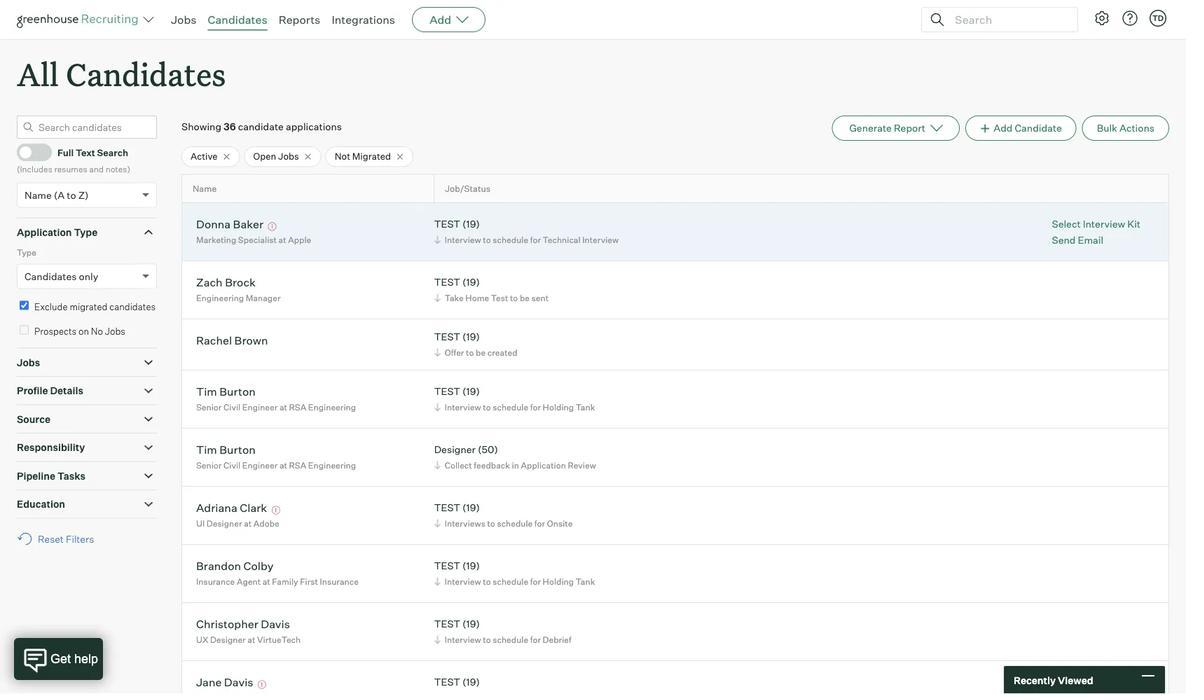 Task type: describe. For each thing, give the bounding box(es) containing it.
for for burton
[[530, 402, 541, 412]]

specialist
[[238, 235, 277, 245]]

tim for test
[[196, 384, 217, 398]]

select interview kit send email
[[1052, 218, 1141, 246]]

type element
[[17, 246, 157, 299]]

test (19) interviews to schedule for onsite
[[434, 502, 573, 529]]

collect
[[445, 460, 472, 471]]

report
[[894, 122, 926, 134]]

name (a to z) option
[[25, 189, 89, 201]]

interview down the interviews
[[445, 576, 481, 587]]

designer (50) collect feedback in application review
[[434, 444, 596, 471]]

test for interview to schedule for debrief link
[[434, 618, 460, 630]]

at inside brandon colby insurance agent at family first insurance
[[263, 576, 270, 587]]

jane davis
[[196, 675, 253, 689]]

prospects on no jobs
[[34, 326, 125, 337]]

jobs right open
[[278, 151, 299, 162]]

interview to schedule for holding tank link for burton
[[432, 401, 599, 414]]

test (19) interview to schedule for holding tank for burton
[[434, 386, 595, 412]]

select
[[1052, 218, 1081, 230]]

(19) for interview to schedule for holding tank link corresponding to colby
[[462, 560, 480, 572]]

feedback
[[474, 460, 510, 471]]

to inside test (19) take home test to be sent
[[510, 293, 518, 303]]

pipeline
[[17, 470, 55, 482]]

recently viewed
[[1014, 674, 1093, 687]]

full
[[57, 147, 74, 158]]

zach brock engineering manager
[[196, 275, 281, 303]]

8 test from the top
[[434, 676, 460, 689]]

marketing specialist at apple
[[196, 235, 311, 245]]

brandon colby insurance agent at family first insurance
[[196, 559, 359, 587]]

rachel brown link
[[196, 333, 268, 349]]

(a
[[54, 189, 65, 201]]

td button
[[1150, 10, 1167, 27]]

responsibility
[[17, 442, 85, 454]]

test for interview to schedule for holding tank link corresponding to colby
[[434, 560, 460, 572]]

application inside designer (50) collect feedback in application review
[[521, 460, 566, 471]]

text
[[76, 147, 95, 158]]

christopher davis link
[[196, 617, 290, 633]]

apple
[[288, 235, 311, 245]]

1 vertical spatial designer
[[207, 518, 242, 529]]

baker
[[233, 217, 264, 231]]

to inside test (19) interview to schedule for debrief
[[483, 635, 491, 645]]

tank for brandon colby
[[576, 576, 595, 587]]

pipeline tasks
[[17, 470, 86, 482]]

jobs left candidates link
[[171, 13, 197, 27]]

reset filters
[[38, 533, 94, 545]]

jobs link
[[171, 13, 197, 27]]

migrated
[[70, 301, 108, 312]]

reports link
[[279, 13, 320, 27]]

interview to schedule for debrief link
[[432, 633, 575, 647]]

send email link
[[1052, 233, 1141, 247]]

interview to schedule for technical interview link
[[432, 233, 622, 246]]

home
[[466, 293, 489, 303]]

test (19) interview to schedule for debrief
[[434, 618, 572, 645]]

candidate
[[1015, 122, 1062, 134]]

applications
[[286, 121, 342, 133]]

donna baker
[[196, 217, 264, 231]]

select interview kit link
[[1052, 217, 1141, 231]]

1 vertical spatial candidates
[[66, 53, 226, 95]]

burton for test
[[220, 384, 256, 398]]

to inside test (19) interview to schedule for technical interview
[[483, 235, 491, 245]]

engineer for test (19)
[[242, 402, 278, 412]]

jobs up profile
[[17, 356, 40, 369]]

integrations link
[[332, 13, 395, 27]]

brandon
[[196, 559, 241, 573]]

brock
[[225, 275, 256, 289]]

only
[[79, 270, 98, 283]]

jane
[[196, 675, 222, 689]]

christopher davis ux designer at virtuetech
[[196, 617, 301, 645]]

holding for brandon colby
[[543, 576, 574, 587]]

z)
[[78, 189, 89, 201]]

search
[[97, 147, 128, 158]]

open
[[253, 151, 276, 162]]

tim burton link for designer
[[196, 443, 256, 459]]

Prospects on No Jobs checkbox
[[20, 326, 29, 335]]

engineer for designer (50)
[[242, 460, 278, 471]]

(50)
[[478, 444, 498, 456]]

rsa for test (19)
[[289, 402, 306, 412]]

not
[[335, 151, 350, 162]]

donna baker has been in technical interview for more than 14 days image
[[266, 223, 279, 231]]

all
[[17, 53, 59, 95]]

rachel
[[196, 333, 232, 347]]

tim burton senior civil engineer at rsa engineering for test
[[196, 384, 356, 412]]

test for interviews to schedule for onsite link
[[434, 502, 460, 514]]

jane davis has been in application review for more than 5 days image
[[256, 681, 268, 689]]

on
[[78, 326, 89, 337]]

(includes
[[17, 164, 52, 174]]

1 horizontal spatial type
[[74, 226, 98, 238]]

add for add
[[430, 13, 451, 27]]

not migrated
[[335, 151, 391, 162]]

schedule for colby
[[493, 576, 528, 587]]

burton for designer
[[220, 443, 256, 457]]

for inside test (19) interview to schedule for technical interview
[[530, 235, 541, 245]]

(19) for interview to schedule for holding tank link related to burton
[[462, 386, 480, 398]]

reset
[[38, 533, 64, 545]]

profile details
[[17, 385, 83, 397]]

integrations
[[332, 13, 395, 27]]

resumes
[[54, 164, 87, 174]]

test inside test (19) interview to schedule for technical interview
[[434, 218, 460, 230]]

rachel brown
[[196, 333, 268, 347]]

onsite
[[547, 518, 573, 529]]

davis for jane
[[224, 675, 253, 689]]

interview inside test (19) interview to schedule for debrief
[[445, 635, 481, 645]]

for inside test (19) interviews to schedule for onsite
[[535, 518, 545, 529]]

first
[[300, 576, 318, 587]]

adriana clark has been in onsite for more than 21 days image
[[270, 506, 282, 515]]

checkmark image
[[23, 147, 34, 157]]

viewed
[[1058, 674, 1093, 687]]

to inside test (19) interviews to schedule for onsite
[[487, 518, 495, 529]]

bulk actions
[[1097, 122, 1155, 134]]

actions
[[1120, 122, 1155, 134]]

greenhouse recruiting image
[[17, 11, 143, 28]]

8 (19) from the top
[[462, 676, 480, 689]]

reports
[[279, 13, 320, 27]]

engineering inside zach brock engineering manager
[[196, 293, 244, 303]]

source
[[17, 413, 50, 425]]

marketing
[[196, 235, 236, 245]]



Task type: vqa. For each thing, say whether or not it's contained in the screenshot.


Task type: locate. For each thing, give the bounding box(es) containing it.
schedule inside test (19) interviews to schedule for onsite
[[497, 518, 533, 529]]

application type
[[17, 226, 98, 238]]

to inside test (19) offer to be created
[[466, 347, 474, 358]]

donna
[[196, 217, 231, 231]]

details
[[50, 385, 83, 397]]

civil up adriana clark
[[224, 460, 240, 471]]

for
[[530, 235, 541, 245], [530, 402, 541, 412], [535, 518, 545, 529], [530, 576, 541, 587], [530, 635, 541, 645]]

colby
[[243, 559, 273, 573]]

interview down "job/status"
[[445, 235, 481, 245]]

0 vertical spatial add
[[430, 13, 451, 27]]

technical
[[543, 235, 581, 245]]

1 vertical spatial holding
[[543, 576, 574, 587]]

tim down rachel
[[196, 384, 217, 398]]

designer down christopher at the left bottom
[[210, 635, 246, 645]]

adriana
[[196, 501, 237, 515]]

2 tank from the top
[[576, 576, 595, 587]]

test
[[434, 218, 460, 230], [434, 276, 460, 288], [434, 331, 460, 343], [434, 386, 460, 398], [434, 502, 460, 514], [434, 560, 460, 572], [434, 618, 460, 630], [434, 676, 460, 689]]

0 vertical spatial be
[[520, 293, 530, 303]]

1 interview to schedule for holding tank link from the top
[[432, 401, 599, 414]]

add inside popup button
[[430, 13, 451, 27]]

at
[[279, 235, 286, 245], [280, 402, 287, 412], [280, 460, 287, 471], [244, 518, 252, 529], [263, 576, 270, 587], [248, 635, 255, 645]]

0 vertical spatial interview to schedule for holding tank link
[[432, 401, 599, 414]]

test (19) interview to schedule for holding tank down created
[[434, 386, 595, 412]]

schedule left debrief
[[493, 635, 528, 645]]

jobs right no
[[105, 326, 125, 337]]

tim up "adriana"
[[196, 443, 217, 457]]

1 vertical spatial interview to schedule for holding tank link
[[432, 575, 599, 588]]

engineer up 'clark'
[[242, 460, 278, 471]]

2 test from the top
[[434, 276, 460, 288]]

offer to be created link
[[432, 346, 521, 359]]

interview up test (19)
[[445, 635, 481, 645]]

test
[[491, 293, 508, 303]]

1 senior from the top
[[196, 402, 222, 412]]

name
[[193, 183, 217, 194], [25, 189, 52, 201]]

test (19) offer to be created
[[434, 331, 518, 358]]

be left sent
[[520, 293, 530, 303]]

schedule up (50)
[[493, 402, 528, 412]]

2 interview to schedule for holding tank link from the top
[[432, 575, 599, 588]]

2 tim burton senior civil engineer at rsa engineering from the top
[[196, 443, 356, 471]]

(19) inside test (19) take home test to be sent
[[462, 276, 480, 288]]

1 test from the top
[[434, 218, 460, 230]]

1 engineer from the top
[[242, 402, 278, 412]]

adriana clark
[[196, 501, 267, 515]]

4 test from the top
[[434, 386, 460, 398]]

candidates right jobs link
[[208, 13, 267, 27]]

(19) inside test (19) offer to be created
[[462, 331, 480, 343]]

designer inside designer (50) collect feedback in application review
[[434, 444, 476, 456]]

tim burton senior civil engineer at rsa engineering up adriana clark has been in onsite for more than 21 days icon
[[196, 443, 356, 471]]

1 vertical spatial type
[[17, 247, 36, 258]]

1 vertical spatial civil
[[224, 460, 240, 471]]

filters
[[66, 533, 94, 545]]

engineer
[[242, 402, 278, 412], [242, 460, 278, 471]]

(19) for interviews to schedule for onsite link
[[462, 502, 480, 514]]

1 holding from the top
[[543, 402, 574, 412]]

(19) up offer to be created link
[[462, 331, 480, 343]]

1 tim from the top
[[196, 384, 217, 398]]

(19) inside test (19) interview to schedule for debrief
[[462, 618, 480, 630]]

test (19) interview to schedule for holding tank
[[434, 386, 595, 412], [434, 560, 595, 587]]

agent
[[237, 576, 261, 587]]

clark
[[240, 501, 267, 515]]

interview inside 'select interview kit send email'
[[1083, 218, 1125, 230]]

1 tim burton link from the top
[[196, 384, 256, 401]]

0 vertical spatial rsa
[[289, 402, 306, 412]]

(19) down interview to schedule for debrief link
[[462, 676, 480, 689]]

davis for christopher
[[261, 617, 290, 631]]

1 test (19) interview to schedule for holding tank from the top
[[434, 386, 595, 412]]

test inside test (19) interviews to schedule for onsite
[[434, 502, 460, 514]]

interview up (50)
[[445, 402, 481, 412]]

2 vertical spatial designer
[[210, 635, 246, 645]]

0 vertical spatial type
[[74, 226, 98, 238]]

interview up send email link
[[1083, 218, 1125, 230]]

0 vertical spatial holding
[[543, 402, 574, 412]]

2 civil from the top
[[224, 460, 240, 471]]

7 (19) from the top
[[462, 618, 480, 630]]

1 vertical spatial tank
[[576, 576, 595, 587]]

for for davis
[[530, 635, 541, 645]]

interview right technical
[[582, 235, 619, 245]]

0 horizontal spatial be
[[476, 347, 486, 358]]

for for colby
[[530, 576, 541, 587]]

burton down rachel brown link
[[220, 384, 256, 398]]

insurance right first
[[320, 576, 359, 587]]

1 horizontal spatial insurance
[[320, 576, 359, 587]]

interview to schedule for holding tank link up test (19) interview to schedule for debrief
[[432, 575, 599, 588]]

1 vertical spatial tim burton senior civil engineer at rsa engineering
[[196, 443, 356, 471]]

3 test from the top
[[434, 331, 460, 343]]

(19) for interview to schedule for debrief link
[[462, 618, 480, 630]]

0 vertical spatial burton
[[220, 384, 256, 398]]

0 vertical spatial application
[[17, 226, 72, 238]]

for up test (19) interview to schedule for debrief
[[530, 576, 541, 587]]

0 vertical spatial tim burton link
[[196, 384, 256, 401]]

rsa for designer (50)
[[289, 460, 306, 471]]

engineer down brown
[[242, 402, 278, 412]]

be left created
[[476, 347, 486, 358]]

0 vertical spatial tank
[[576, 402, 595, 412]]

1 tank from the top
[[576, 402, 595, 412]]

name for name
[[193, 183, 217, 194]]

36
[[224, 121, 236, 133]]

no
[[91, 326, 103, 337]]

candidates
[[110, 301, 156, 312]]

1 horizontal spatial name
[[193, 183, 217, 194]]

collect feedback in application review link
[[432, 459, 600, 472]]

engineering for test (19)
[[308, 402, 356, 412]]

be
[[520, 293, 530, 303], [476, 347, 486, 358]]

tim burton senior civil engineer at rsa engineering
[[196, 384, 356, 412], [196, 443, 356, 471]]

7 test from the top
[[434, 618, 460, 630]]

at inside christopher davis ux designer at virtuetech
[[248, 635, 255, 645]]

candidates inside type element
[[25, 270, 77, 283]]

tim burton senior civil engineer at rsa engineering down brown
[[196, 384, 356, 412]]

2 (19) from the top
[[462, 276, 480, 288]]

(19) down the interviews
[[462, 560, 480, 572]]

engineering for designer (50)
[[308, 460, 356, 471]]

(19) for offer to be created link
[[462, 331, 480, 343]]

1 horizontal spatial add
[[994, 122, 1013, 134]]

brandon colby link
[[196, 559, 273, 575]]

interview to schedule for holding tank link
[[432, 401, 599, 414], [432, 575, 599, 588]]

manager
[[246, 293, 281, 303]]

1 insurance from the left
[[196, 576, 235, 587]]

interview
[[1083, 218, 1125, 230], [445, 235, 481, 245], [582, 235, 619, 245], [445, 402, 481, 412], [445, 576, 481, 587], [445, 635, 481, 645]]

test inside test (19) offer to be created
[[434, 331, 460, 343]]

designer
[[434, 444, 476, 456], [207, 518, 242, 529], [210, 635, 246, 645]]

1 vertical spatial senior
[[196, 460, 222, 471]]

holding up debrief
[[543, 576, 574, 587]]

civil for designer (50)
[[224, 460, 240, 471]]

for left debrief
[[530, 635, 541, 645]]

(19) inside test (19) interviews to schedule for onsite
[[462, 502, 480, 514]]

td button
[[1147, 7, 1169, 29]]

1 (19) from the top
[[462, 218, 480, 230]]

td
[[1153, 13, 1164, 23]]

1 horizontal spatial application
[[521, 460, 566, 471]]

kit
[[1128, 218, 1141, 230]]

1 vertical spatial engineering
[[308, 402, 356, 412]]

name (a to z)
[[25, 189, 89, 201]]

senior down rachel
[[196, 402, 222, 412]]

0 horizontal spatial add
[[430, 13, 451, 27]]

in
[[512, 460, 519, 471]]

all candidates
[[17, 53, 226, 95]]

reset filters button
[[17, 526, 101, 552]]

for up designer (50) collect feedback in application review
[[530, 402, 541, 412]]

schedule for burton
[[493, 402, 528, 412]]

and
[[89, 164, 104, 174]]

0 vertical spatial tim
[[196, 384, 217, 398]]

Search candidates field
[[17, 116, 157, 139]]

candidates down jobs link
[[66, 53, 226, 95]]

adriana clark link
[[196, 501, 267, 517]]

burton up adriana clark
[[220, 443, 256, 457]]

type down application type
[[17, 247, 36, 258]]

tim burton link for test
[[196, 384, 256, 401]]

virtuetech
[[257, 635, 301, 645]]

0 vertical spatial senior
[[196, 402, 222, 412]]

2 rsa from the top
[[289, 460, 306, 471]]

schedule inside test (19) interview to schedule for technical interview
[[493, 235, 528, 245]]

5 test from the top
[[434, 502, 460, 514]]

1 vertical spatial add
[[994, 122, 1013, 134]]

1 tim burton senior civil engineer at rsa engineering from the top
[[196, 384, 356, 412]]

designer inside christopher davis ux designer at virtuetech
[[210, 635, 246, 645]]

send
[[1052, 234, 1076, 246]]

2 tim from the top
[[196, 443, 217, 457]]

(19) inside test (19) interview to schedule for technical interview
[[462, 218, 480, 230]]

0 horizontal spatial insurance
[[196, 576, 235, 587]]

test (19) interview to schedule for holding tank down interviews to schedule for onsite link
[[434, 560, 595, 587]]

civil down rachel brown link
[[224, 402, 240, 412]]

test inside test (19) interview to schedule for debrief
[[434, 618, 460, 630]]

be inside test (19) take home test to be sent
[[520, 293, 530, 303]]

prospects
[[34, 326, 76, 337]]

donna baker link
[[196, 217, 264, 233]]

1 vertical spatial tim
[[196, 443, 217, 457]]

interview to schedule for holding tank link up designer (50) collect feedback in application review
[[432, 401, 599, 414]]

type down z) at the left of page
[[74, 226, 98, 238]]

tim for designer
[[196, 443, 217, 457]]

schedule inside test (19) interview to schedule for debrief
[[493, 635, 528, 645]]

jobs
[[171, 13, 197, 27], [278, 151, 299, 162], [105, 326, 125, 337], [17, 356, 40, 369]]

0 vertical spatial designer
[[434, 444, 476, 456]]

davis inside christopher davis ux designer at virtuetech
[[261, 617, 290, 631]]

1 rsa from the top
[[289, 402, 306, 412]]

0 vertical spatial tim burton senior civil engineer at rsa engineering
[[196, 384, 356, 412]]

Search text field
[[952, 9, 1065, 30]]

test for offer to be created link
[[434, 331, 460, 343]]

(19) up interview to schedule for debrief link
[[462, 618, 480, 630]]

zach brock link
[[196, 275, 256, 291]]

2 test (19) interview to schedule for holding tank from the top
[[434, 560, 595, 587]]

(19) down "job/status"
[[462, 218, 480, 230]]

schedule left onsite
[[497, 518, 533, 529]]

insurance down brandon
[[196, 576, 235, 587]]

civil for test (19)
[[224, 402, 240, 412]]

senior up "adriana"
[[196, 460, 222, 471]]

education
[[17, 498, 65, 511]]

created
[[488, 347, 518, 358]]

1 vertical spatial burton
[[220, 443, 256, 457]]

jane davis link
[[196, 675, 253, 691]]

1 vertical spatial test (19) interview to schedule for holding tank
[[434, 560, 595, 587]]

test for take home test to be sent link in the top of the page
[[434, 276, 460, 288]]

brown
[[234, 333, 268, 347]]

3 (19) from the top
[[462, 331, 480, 343]]

0 vertical spatial engineering
[[196, 293, 244, 303]]

tim burton senior civil engineer at rsa engineering for designer
[[196, 443, 356, 471]]

type
[[74, 226, 98, 238], [17, 247, 36, 258]]

6 (19) from the top
[[462, 560, 480, 572]]

configure image
[[1094, 10, 1111, 27]]

6 test from the top
[[434, 560, 460, 572]]

name for name (a to z)
[[25, 189, 52, 201]]

holding up review at the bottom
[[543, 402, 574, 412]]

add button
[[412, 7, 486, 32]]

1 vertical spatial application
[[521, 460, 566, 471]]

candidates only option
[[25, 270, 98, 283]]

to
[[67, 189, 76, 201], [483, 235, 491, 245], [510, 293, 518, 303], [466, 347, 474, 358], [483, 402, 491, 412], [487, 518, 495, 529], [483, 576, 491, 587], [483, 635, 491, 645]]

tim burton link down rachel brown link
[[196, 384, 256, 401]]

1 burton from the top
[[220, 384, 256, 398]]

0 horizontal spatial name
[[25, 189, 52, 201]]

application down name (a to z)
[[17, 226, 72, 238]]

interviews to schedule for onsite link
[[432, 517, 576, 530]]

be inside test (19) offer to be created
[[476, 347, 486, 358]]

0 vertical spatial test (19) interview to schedule for holding tank
[[434, 386, 595, 412]]

job/status
[[445, 183, 491, 194]]

holding for tim burton
[[543, 402, 574, 412]]

0 horizontal spatial type
[[17, 247, 36, 258]]

test (19)
[[434, 676, 480, 689]]

interviews
[[445, 518, 485, 529]]

test inside test (19) take home test to be sent
[[434, 276, 460, 288]]

4 (19) from the top
[[462, 386, 480, 398]]

(19) for take home test to be sent link in the top of the page
[[462, 276, 480, 288]]

tim burton link
[[196, 384, 256, 401], [196, 443, 256, 459]]

2 vertical spatial engineering
[[308, 460, 356, 471]]

showing
[[181, 121, 221, 133]]

0 vertical spatial civil
[[224, 402, 240, 412]]

2 burton from the top
[[220, 443, 256, 457]]

0 horizontal spatial application
[[17, 226, 72, 238]]

(19) up home
[[462, 276, 480, 288]]

davis left jane davis has been in application review for more than 5 days 'image'
[[224, 675, 253, 689]]

name left (a
[[25, 189, 52, 201]]

for left onsite
[[535, 518, 545, 529]]

schedule up test (19) interview to schedule for debrief
[[493, 576, 528, 587]]

email
[[1078, 234, 1104, 246]]

tim burton link up adriana clark
[[196, 443, 256, 459]]

test for interview to schedule for holding tank link related to burton
[[434, 386, 460, 398]]

take
[[445, 293, 464, 303]]

interview to schedule for holding tank link for colby
[[432, 575, 599, 588]]

1 civil from the top
[[224, 402, 240, 412]]

1 horizontal spatial davis
[[261, 617, 290, 631]]

type inside type element
[[17, 247, 36, 258]]

showing 36 candidate applications
[[181, 121, 342, 133]]

(19) up the interviews
[[462, 502, 480, 514]]

designer up collect at the bottom left of page
[[434, 444, 476, 456]]

senior for designer (50)
[[196, 460, 222, 471]]

Exclude migrated candidates checkbox
[[20, 301, 29, 310]]

for left technical
[[530, 235, 541, 245]]

1 vertical spatial be
[[476, 347, 486, 358]]

candidate reports are now available! apply filters and select "view in app" element
[[832, 116, 960, 141]]

0 vertical spatial candidates
[[208, 13, 267, 27]]

schedule for davis
[[493, 635, 528, 645]]

1 horizontal spatial be
[[520, 293, 530, 303]]

candidates for candidates only
[[25, 270, 77, 283]]

ux
[[196, 635, 208, 645]]

0 vertical spatial engineer
[[242, 402, 278, 412]]

5 (19) from the top
[[462, 502, 480, 514]]

davis up virtuetech
[[261, 617, 290, 631]]

2 holding from the top
[[543, 576, 574, 587]]

senior for test (19)
[[196, 402, 222, 412]]

0 horizontal spatial davis
[[224, 675, 253, 689]]

2 vertical spatial candidates
[[25, 270, 77, 283]]

test (19) interview to schedule for holding tank for colby
[[434, 560, 595, 587]]

adobe
[[254, 518, 279, 529]]

zach
[[196, 275, 223, 289]]

application
[[17, 226, 72, 238], [521, 460, 566, 471]]

designer down adriana clark link on the left of page
[[207, 518, 242, 529]]

bulk actions link
[[1082, 116, 1169, 141]]

for inside test (19) interview to schedule for debrief
[[530, 635, 541, 645]]

add for add candidate
[[994, 122, 1013, 134]]

0 vertical spatial davis
[[261, 617, 290, 631]]

1 vertical spatial tim burton link
[[196, 443, 256, 459]]

application right in
[[521, 460, 566, 471]]

schedule left technical
[[493, 235, 528, 245]]

christopher
[[196, 617, 258, 631]]

generate report button
[[832, 116, 960, 141]]

2 insurance from the left
[[320, 576, 359, 587]]

offer
[[445, 347, 464, 358]]

2 tim burton link from the top
[[196, 443, 256, 459]]

tank for tim burton
[[576, 402, 595, 412]]

exclude migrated candidates
[[34, 301, 156, 312]]

bulk
[[1097, 122, 1118, 134]]

(19) down offer to be created link
[[462, 386, 480, 398]]

2 senior from the top
[[196, 460, 222, 471]]

candidates for candidates
[[208, 13, 267, 27]]

2 engineer from the top
[[242, 460, 278, 471]]

candidates up exclude
[[25, 270, 77, 283]]

rsa
[[289, 402, 306, 412], [289, 460, 306, 471]]

1 vertical spatial engineer
[[242, 460, 278, 471]]

1 vertical spatial rsa
[[289, 460, 306, 471]]

name down active
[[193, 183, 217, 194]]

burton
[[220, 384, 256, 398], [220, 443, 256, 457]]

take home test to be sent link
[[432, 291, 552, 305]]

1 vertical spatial davis
[[224, 675, 253, 689]]

candidates only
[[25, 270, 98, 283]]

profile
[[17, 385, 48, 397]]



